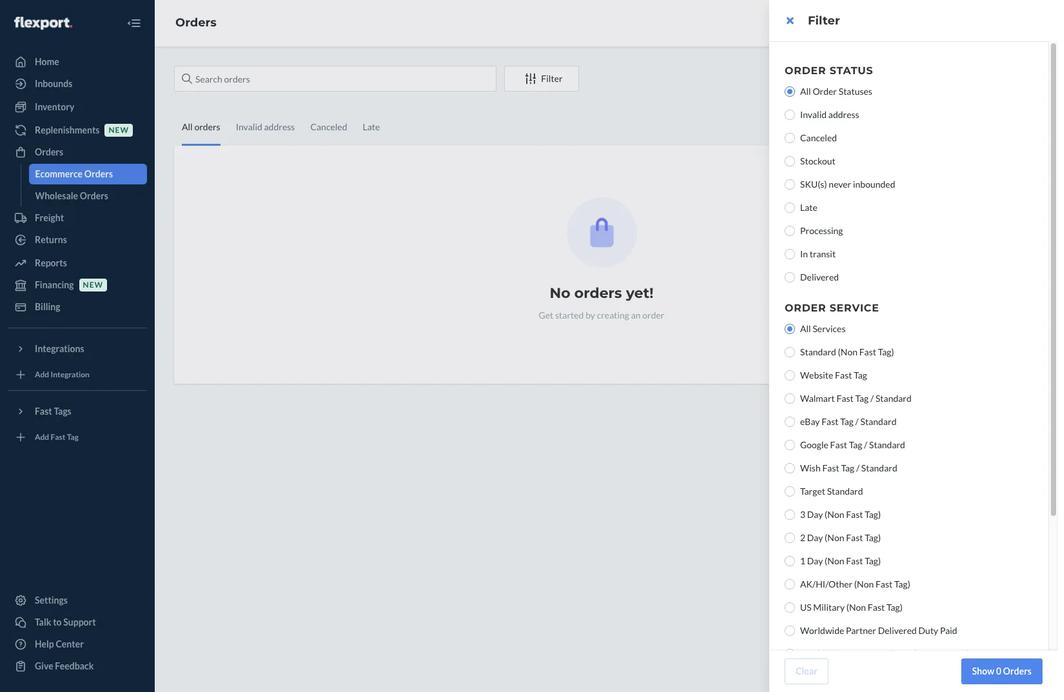Task type: vqa. For each thing, say whether or not it's contained in the screenshot.
'Give Feedback'
no



Task type: describe. For each thing, give the bounding box(es) containing it.
3 day (non fast tag)
[[801, 509, 882, 520]]

all services
[[801, 323, 846, 334]]

statuses
[[839, 86, 873, 97]]

unpaid
[[941, 649, 969, 660]]

fast right wish
[[823, 463, 840, 474]]

day for 3
[[808, 509, 824, 520]]

day for 2
[[808, 532, 824, 543]]

worldwide partner delivered duty paid
[[801, 625, 958, 636]]

1
[[801, 556, 806, 567]]

fast up worldwide partner delivered duty paid
[[869, 602, 886, 613]]

(non for 1
[[825, 556, 845, 567]]

tag for website
[[855, 370, 868, 381]]

0
[[997, 666, 1002, 677]]

standard (non fast tag)
[[801, 347, 895, 358]]

tag) for 1 day (non fast tag)
[[866, 556, 882, 567]]

clear
[[796, 666, 818, 677]]

fast up website fast tag on the right bottom
[[860, 347, 877, 358]]

walmart
[[801, 393, 836, 404]]

1 day (non fast tag)
[[801, 556, 882, 567]]

ebay
[[801, 416, 820, 427]]

us military (non fast tag)
[[801, 602, 903, 613]]

wish fast tag / standard
[[801, 463, 898, 474]]

ebay fast tag / standard
[[801, 416, 897, 427]]

tag) for 2 day (non fast tag)
[[866, 532, 882, 543]]

military
[[814, 602, 845, 613]]

sku(s)
[[801, 179, 828, 190]]

sku(s) never inbounded
[[801, 179, 896, 190]]

order for status
[[785, 65, 827, 77]]

website fast tag
[[801, 370, 868, 381]]

tag for google
[[850, 439, 863, 450]]

services
[[813, 323, 846, 334]]

status
[[830, 65, 874, 77]]

show 0 orders button
[[962, 659, 1044, 685]]

service
[[830, 302, 880, 314]]

fast up '2 day (non fast tag)'
[[847, 509, 864, 520]]

ak/hi/other (non fast tag)
[[801, 579, 911, 590]]

fast down standard (non fast tag)
[[836, 370, 853, 381]]

inbounded
[[854, 179, 896, 190]]

walmart fast tag / standard
[[801, 393, 912, 404]]

transit
[[810, 248, 836, 259]]

/ for wish
[[857, 463, 860, 474]]

(non for 3
[[825, 509, 845, 520]]

invalid
[[801, 109, 827, 120]]

address
[[829, 109, 860, 120]]

fast up ebay fast tag / standard
[[837, 393, 854, 404]]

processing
[[801, 225, 844, 236]]

all order statuses
[[801, 86, 873, 97]]

order service
[[785, 302, 880, 314]]

canceled
[[801, 132, 838, 143]]

tag) for 3 day (non fast tag)
[[866, 509, 882, 520]]

show
[[973, 666, 995, 677]]

order status
[[785, 65, 874, 77]]

/ for google
[[865, 439, 868, 450]]

target standard
[[801, 486, 864, 497]]

all for order status
[[801, 86, 812, 97]]

/ for ebay
[[856, 416, 859, 427]]

partner for worldwide partner delivered duty paid
[[847, 625, 877, 636]]

duty for unpaid
[[919, 649, 939, 660]]

standard for google fast tag / standard
[[870, 439, 906, 450]]

invalid address
[[801, 109, 860, 120]]

tag for walmart
[[856, 393, 869, 404]]

tag for wish
[[842, 463, 855, 474]]



Task type: locate. For each thing, give the bounding box(es) containing it.
0 vertical spatial day
[[808, 509, 824, 520]]

standard up wish fast tag / standard
[[870, 439, 906, 450]]

/ for walmart
[[871, 393, 875, 404]]

1 vertical spatial duty
[[919, 649, 939, 660]]

0 vertical spatial worldwide
[[801, 625, 845, 636]]

2 vertical spatial order
[[785, 302, 827, 314]]

1 duty from the top
[[919, 625, 939, 636]]

/ down walmart fast tag / standard
[[856, 416, 859, 427]]

standard
[[801, 347, 837, 358], [876, 393, 912, 404], [861, 416, 897, 427], [870, 439, 906, 450], [862, 463, 898, 474], [828, 486, 864, 497]]

orders
[[1004, 666, 1033, 677]]

(non down '2 day (non fast tag)'
[[825, 556, 845, 567]]

day right 3
[[808, 509, 824, 520]]

tag)
[[879, 347, 895, 358], [866, 509, 882, 520], [866, 532, 882, 543], [866, 556, 882, 567], [895, 579, 911, 590], [887, 602, 903, 613]]

standard down google fast tag / standard
[[862, 463, 898, 474]]

tag up walmart fast tag / standard
[[855, 370, 868, 381]]

tag up ebay fast tag / standard
[[856, 393, 869, 404]]

standard for walmart fast tag / standard
[[876, 393, 912, 404]]

fast up 1 day (non fast tag)
[[847, 532, 864, 543]]

worldwide for worldwide partner delivered duty unpaid
[[801, 649, 845, 660]]

all
[[801, 86, 812, 97], [801, 323, 812, 334]]

all up invalid
[[801, 86, 812, 97]]

2 vertical spatial delivered
[[879, 649, 918, 660]]

target
[[801, 486, 826, 497]]

0 vertical spatial partner
[[847, 625, 877, 636]]

(non down target standard at the bottom right of page
[[825, 509, 845, 520]]

0 vertical spatial all
[[801, 86, 812, 97]]

google
[[801, 439, 829, 450]]

in
[[801, 248, 809, 259]]

worldwide up clear
[[801, 649, 845, 660]]

0 vertical spatial duty
[[919, 625, 939, 636]]

tag
[[855, 370, 868, 381], [856, 393, 869, 404], [841, 416, 854, 427], [850, 439, 863, 450], [842, 463, 855, 474]]

standard for ebay fast tag / standard
[[861, 416, 897, 427]]

(non for us
[[847, 602, 867, 613]]

website
[[801, 370, 834, 381]]

show 0 orders
[[973, 666, 1033, 677]]

delivered
[[801, 272, 840, 283], [879, 625, 918, 636], [879, 649, 918, 660]]

delivered down worldwide partner delivered duty paid
[[879, 649, 918, 660]]

delivered up "worldwide partner delivered duty unpaid"
[[879, 625, 918, 636]]

2 day from the top
[[808, 532, 824, 543]]

3 day from the top
[[808, 556, 824, 567]]

tag) for us military (non fast tag)
[[887, 602, 903, 613]]

2 worldwide from the top
[[801, 649, 845, 660]]

fast right ebay
[[822, 416, 839, 427]]

all left services
[[801, 323, 812, 334]]

0 vertical spatial order
[[785, 65, 827, 77]]

all for order service
[[801, 323, 812, 334]]

google fast tag / standard
[[801, 439, 906, 450]]

tag for ebay
[[841, 416, 854, 427]]

1 vertical spatial day
[[808, 532, 824, 543]]

1 worldwide from the top
[[801, 625, 845, 636]]

day for 1
[[808, 556, 824, 567]]

standard up website
[[801, 347, 837, 358]]

1 vertical spatial delivered
[[879, 625, 918, 636]]

fast right "google"
[[831, 439, 848, 450]]

(non up us military (non fast tag)
[[855, 579, 875, 590]]

order
[[785, 65, 827, 77], [813, 86, 838, 97], [785, 302, 827, 314]]

2 partner from the top
[[847, 649, 877, 660]]

1 vertical spatial all
[[801, 323, 812, 334]]

day
[[808, 509, 824, 520], [808, 532, 824, 543], [808, 556, 824, 567]]

tag down google fast tag / standard
[[842, 463, 855, 474]]

/ up ebay fast tag / standard
[[871, 393, 875, 404]]

3
[[801, 509, 806, 520]]

2 duty from the top
[[919, 649, 939, 660]]

standard for wish fast tag / standard
[[862, 463, 898, 474]]

ak/hi/other
[[801, 579, 853, 590]]

1 vertical spatial worldwide
[[801, 649, 845, 660]]

standard down wish fast tag / standard
[[828, 486, 864, 497]]

(non down the ak/hi/other (non fast tag)
[[847, 602, 867, 613]]

(non up website fast tag on the right bottom
[[839, 347, 858, 358]]

worldwide for worldwide partner delivered duty paid
[[801, 625, 845, 636]]

day right '2'
[[808, 532, 824, 543]]

stockout
[[801, 156, 836, 166]]

delivered for worldwide partner delivered duty unpaid
[[879, 649, 918, 660]]

close image
[[787, 15, 794, 26]]

2 vertical spatial day
[[808, 556, 824, 567]]

us
[[801, 602, 812, 613]]

1 vertical spatial partner
[[847, 649, 877, 660]]

standard down walmart fast tag / standard
[[861, 416, 897, 427]]

worldwide down military
[[801, 625, 845, 636]]

duty left unpaid
[[919, 649, 939, 660]]

partner for worldwide partner delivered duty unpaid
[[847, 649, 877, 660]]

standard up ebay fast tag / standard
[[876, 393, 912, 404]]

1 all from the top
[[801, 86, 812, 97]]

delivered down in transit
[[801, 272, 840, 283]]

paid
[[941, 625, 958, 636]]

clear button
[[785, 659, 829, 685]]

2 day (non fast tag)
[[801, 532, 882, 543]]

(non up 1 day (non fast tag)
[[825, 532, 845, 543]]

late
[[801, 202, 818, 213]]

2 all from the top
[[801, 323, 812, 334]]

/ down google fast tag / standard
[[857, 463, 860, 474]]

partner
[[847, 625, 877, 636], [847, 649, 877, 660]]

fast up the ak/hi/other (non fast tag)
[[847, 556, 864, 567]]

day right 1
[[808, 556, 824, 567]]

0 vertical spatial delivered
[[801, 272, 840, 283]]

worldwide
[[801, 625, 845, 636], [801, 649, 845, 660]]

(non
[[839, 347, 858, 358], [825, 509, 845, 520], [825, 532, 845, 543], [825, 556, 845, 567], [855, 579, 875, 590], [847, 602, 867, 613]]

filter
[[809, 14, 841, 28]]

None radio
[[785, 86, 796, 97], [785, 156, 796, 166], [785, 203, 796, 213], [785, 226, 796, 236], [785, 249, 796, 259], [785, 272, 796, 283], [785, 324, 796, 334], [785, 394, 796, 404], [785, 417, 796, 427], [785, 487, 796, 497], [785, 510, 796, 520], [785, 533, 796, 543], [785, 556, 796, 567], [785, 603, 796, 613], [785, 86, 796, 97], [785, 156, 796, 166], [785, 203, 796, 213], [785, 226, 796, 236], [785, 249, 796, 259], [785, 272, 796, 283], [785, 324, 796, 334], [785, 394, 796, 404], [785, 417, 796, 427], [785, 487, 796, 497], [785, 510, 796, 520], [785, 533, 796, 543], [785, 556, 796, 567], [785, 603, 796, 613]]

1 day from the top
[[808, 509, 824, 520]]

1 partner from the top
[[847, 625, 877, 636]]

partner down worldwide partner delivered duty paid
[[847, 649, 877, 660]]

fast up us military (non fast tag)
[[876, 579, 893, 590]]

order up "all order statuses"
[[785, 65, 827, 77]]

/
[[871, 393, 875, 404], [856, 416, 859, 427], [865, 439, 868, 450], [857, 463, 860, 474]]

/ up wish fast tag / standard
[[865, 439, 868, 450]]

fast
[[860, 347, 877, 358], [836, 370, 853, 381], [837, 393, 854, 404], [822, 416, 839, 427], [831, 439, 848, 450], [823, 463, 840, 474], [847, 509, 864, 520], [847, 532, 864, 543], [847, 556, 864, 567], [876, 579, 893, 590], [869, 602, 886, 613]]

in transit
[[801, 248, 836, 259]]

2
[[801, 532, 806, 543]]

duty for paid
[[919, 625, 939, 636]]

None radio
[[785, 110, 796, 120], [785, 133, 796, 143], [785, 179, 796, 190], [785, 347, 796, 358], [785, 370, 796, 381], [785, 440, 796, 450], [785, 463, 796, 474], [785, 580, 796, 590], [785, 626, 796, 636], [785, 110, 796, 120], [785, 133, 796, 143], [785, 179, 796, 190], [785, 347, 796, 358], [785, 370, 796, 381], [785, 440, 796, 450], [785, 463, 796, 474], [785, 580, 796, 590], [785, 626, 796, 636]]

worldwide partner delivered duty unpaid
[[801, 649, 969, 660]]

never
[[829, 179, 852, 190]]

tag up google fast tag / standard
[[841, 416, 854, 427]]

order for service
[[785, 302, 827, 314]]

1 vertical spatial order
[[813, 86, 838, 97]]

tag up wish fast tag / standard
[[850, 439, 863, 450]]

delivered for worldwide partner delivered duty paid
[[879, 625, 918, 636]]

duty left the paid
[[919, 625, 939, 636]]

order up all services
[[785, 302, 827, 314]]

wish
[[801, 463, 821, 474]]

order down order status
[[813, 86, 838, 97]]

partner down us military (non fast tag)
[[847, 625, 877, 636]]

duty
[[919, 625, 939, 636], [919, 649, 939, 660]]

(non for 2
[[825, 532, 845, 543]]



